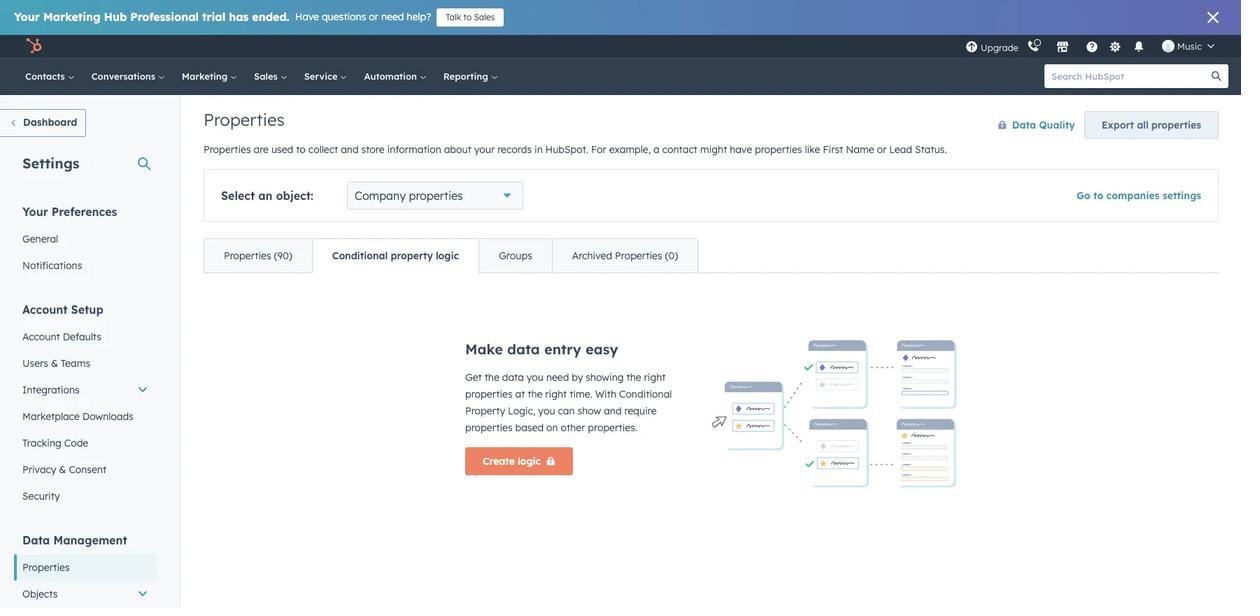 Task type: vqa. For each thing, say whether or not it's contained in the screenshot.
Name
yes



Task type: locate. For each thing, give the bounding box(es) containing it.
1 vertical spatial marketing
[[182, 71, 230, 82]]

export
[[1102, 119, 1135, 132]]

create logic button
[[465, 448, 573, 476]]

data down security
[[22, 534, 50, 548]]

and up the properties.
[[604, 405, 622, 418]]

and inside get the data you need by showing the right properties at the right time. with conditional property logic, you can show and require properties based on other properties.
[[604, 405, 622, 418]]

1 account from the top
[[22, 303, 68, 317]]

1 vertical spatial your
[[22, 205, 48, 219]]

& right privacy
[[59, 464, 66, 477]]

have
[[295, 10, 319, 23]]

1 horizontal spatial marketing
[[182, 71, 230, 82]]

a
[[654, 143, 660, 156]]

groups link
[[479, 239, 552, 273]]

you
[[527, 372, 544, 384], [539, 405, 555, 418]]

settings
[[22, 155, 79, 172]]

defaults
[[63, 331, 101, 344]]

logic,
[[508, 405, 536, 418]]

to right the go
[[1094, 190, 1104, 202]]

the right at
[[528, 388, 543, 401]]

1 horizontal spatial need
[[547, 372, 569, 384]]

1 vertical spatial &
[[59, 464, 66, 477]]

sales inside button
[[474, 12, 495, 22]]

data left quality
[[1013, 119, 1037, 132]]

1 horizontal spatial the
[[528, 388, 543, 401]]

0 vertical spatial you
[[527, 372, 544, 384]]

0 horizontal spatial sales
[[254, 71, 280, 82]]

0 horizontal spatial and
[[341, 143, 359, 156]]

0 vertical spatial conditional
[[332, 250, 388, 262]]

get
[[465, 372, 482, 384]]

sales left service
[[254, 71, 280, 82]]

0 horizontal spatial &
[[51, 358, 58, 370]]

professional
[[130, 10, 199, 24]]

1 vertical spatial or
[[877, 143, 887, 156]]

1 vertical spatial and
[[604, 405, 622, 418]]

company properties
[[355, 189, 463, 203]]

0 vertical spatial marketing
[[43, 10, 101, 24]]

you up on
[[539, 405, 555, 418]]

at
[[516, 388, 525, 401]]

account up account defaults
[[22, 303, 68, 317]]

or right questions
[[369, 10, 379, 23]]

security link
[[14, 484, 157, 510]]

0 horizontal spatial logic
[[436, 250, 459, 262]]

1 horizontal spatial and
[[604, 405, 622, 418]]

1 vertical spatial to
[[296, 143, 306, 156]]

logic right property
[[436, 250, 459, 262]]

1 vertical spatial logic
[[518, 456, 541, 468]]

2 horizontal spatial the
[[627, 372, 642, 384]]

search button
[[1205, 64, 1229, 88]]

create logic
[[483, 456, 541, 468]]

0 vertical spatial or
[[369, 10, 379, 23]]

0 vertical spatial &
[[51, 358, 58, 370]]

& inside "link"
[[51, 358, 58, 370]]

and left store
[[341, 143, 359, 156]]

company properties button
[[347, 182, 524, 210]]

talk to sales button
[[437, 8, 504, 27]]

or left lead
[[877, 143, 887, 156]]

& for privacy
[[59, 464, 66, 477]]

companies
[[1107, 190, 1160, 202]]

0 vertical spatial data
[[1013, 119, 1037, 132]]

tracking code
[[22, 437, 88, 450]]

1 horizontal spatial data
[[1013, 119, 1037, 132]]

records
[[498, 143, 532, 156]]

2 horizontal spatial to
[[1094, 190, 1104, 202]]

archived properties (0)
[[572, 250, 678, 262]]

properties down information
[[409, 189, 463, 203]]

marketplace downloads link
[[14, 404, 157, 430]]

1 horizontal spatial sales
[[474, 12, 495, 22]]

0 vertical spatial to
[[464, 12, 472, 22]]

notifications link
[[14, 253, 157, 279]]

first
[[823, 143, 844, 156]]

showing
[[586, 372, 624, 384]]

0 vertical spatial your
[[14, 10, 40, 24]]

0 vertical spatial account
[[22, 303, 68, 317]]

need left by
[[547, 372, 569, 384]]

menu containing music
[[964, 35, 1225, 57]]

1 vertical spatial right
[[546, 388, 567, 401]]

make
[[465, 341, 503, 358]]

data for data management
[[22, 534, 50, 548]]

properties down property
[[465, 422, 513, 435]]

2 vertical spatial to
[[1094, 190, 1104, 202]]

to right the used
[[296, 143, 306, 156]]

data
[[507, 341, 540, 358], [502, 372, 524, 384]]

1 vertical spatial data
[[22, 534, 50, 548]]

logic
[[436, 250, 459, 262], [518, 456, 541, 468]]

conditional left property
[[332, 250, 388, 262]]

Search HubSpot search field
[[1045, 64, 1217, 88]]

0 horizontal spatial data
[[22, 534, 50, 548]]

need left help?
[[381, 10, 404, 23]]

privacy
[[22, 464, 56, 477]]

to inside button
[[464, 12, 472, 22]]

conditional property logic
[[332, 250, 459, 262]]

or
[[369, 10, 379, 23], [877, 143, 887, 156]]

data left entry
[[507, 341, 540, 358]]

right up can
[[546, 388, 567, 401]]

your
[[14, 10, 40, 24], [22, 205, 48, 219]]

account up the users
[[22, 331, 60, 344]]

marketplace downloads
[[22, 411, 134, 423]]

help?
[[407, 10, 431, 23]]

logic right create
[[518, 456, 541, 468]]

0 horizontal spatial marketing
[[43, 10, 101, 24]]

1 vertical spatial data
[[502, 372, 524, 384]]

might
[[701, 143, 727, 156]]

1 vertical spatial account
[[22, 331, 60, 344]]

sales
[[474, 12, 495, 22], [254, 71, 280, 82]]

account setup element
[[14, 302, 157, 510]]

close image
[[1208, 12, 1219, 23]]

0 vertical spatial sales
[[474, 12, 495, 22]]

0 horizontal spatial conditional
[[332, 250, 388, 262]]

greg robinson image
[[1163, 40, 1175, 52]]

information
[[387, 143, 442, 156]]

1 horizontal spatial to
[[464, 12, 472, 22]]

conditional up the require
[[619, 388, 672, 401]]

the right showing
[[627, 372, 642, 384]]

account for account setup
[[22, 303, 68, 317]]

general link
[[14, 226, 157, 253]]

tab list
[[204, 239, 699, 274]]

your for your marketing hub professional trial has ended. have questions or need help?
[[14, 10, 40, 24]]

notifications image
[[1133, 41, 1146, 54]]

right up the require
[[644, 372, 666, 384]]

to for go
[[1094, 190, 1104, 202]]

conditional inside tab list
[[332, 250, 388, 262]]

automation
[[364, 71, 420, 82]]

automation link
[[356, 57, 435, 95]]

data up at
[[502, 372, 524, 384]]

data inside button
[[1013, 119, 1037, 132]]

properties right all
[[1152, 119, 1202, 132]]

0 vertical spatial need
[[381, 10, 404, 23]]

0 horizontal spatial need
[[381, 10, 404, 23]]

1 horizontal spatial conditional
[[619, 388, 672, 401]]

collect
[[309, 143, 338, 156]]

need inside get the data you need by showing the right properties at the right time. with conditional property logic, you can show and require properties based on other properties.
[[547, 372, 569, 384]]

properties inside data management element
[[22, 562, 70, 575]]

an
[[258, 189, 273, 203]]

help image
[[1086, 41, 1099, 54]]

1 horizontal spatial logic
[[518, 456, 541, 468]]

service link
[[296, 57, 356, 95]]

to for talk
[[464, 12, 472, 22]]

properties left the like
[[755, 143, 803, 156]]

go to companies settings
[[1077, 190, 1202, 202]]

properties up the objects
[[22, 562, 70, 575]]

status.
[[915, 143, 947, 156]]

1 horizontal spatial &
[[59, 464, 66, 477]]

your up general
[[22, 205, 48, 219]]

talk
[[446, 12, 461, 22]]

export all properties
[[1102, 119, 1202, 132]]

contact
[[663, 143, 698, 156]]

1 vertical spatial conditional
[[619, 388, 672, 401]]

to right the talk
[[464, 12, 472, 22]]

your up the hubspot icon
[[14, 10, 40, 24]]

marketing left hub
[[43, 10, 101, 24]]

0 vertical spatial right
[[644, 372, 666, 384]]

service
[[304, 71, 340, 82]]

and
[[341, 143, 359, 156], [604, 405, 622, 418]]

your preferences
[[22, 205, 117, 219]]

marketing down the trial at the top left of page
[[182, 71, 230, 82]]

logic inside button
[[518, 456, 541, 468]]

0 horizontal spatial or
[[369, 10, 379, 23]]

integrations
[[22, 384, 80, 397]]

search image
[[1212, 71, 1222, 81]]

you down make data entry easy
[[527, 372, 544, 384]]

menu
[[964, 35, 1225, 57]]

setup
[[71, 303, 103, 317]]

properties inside 'button'
[[1152, 119, 1202, 132]]

properties (90) link
[[204, 239, 312, 273]]

users & teams link
[[14, 351, 157, 377]]

1 vertical spatial need
[[547, 372, 569, 384]]

the right get
[[485, 372, 500, 384]]

2 account from the top
[[22, 331, 60, 344]]

& right the users
[[51, 358, 58, 370]]

sales right the talk
[[474, 12, 495, 22]]

entry
[[545, 341, 582, 358]]

go
[[1077, 190, 1091, 202]]

music
[[1178, 41, 1203, 52]]



Task type: describe. For each thing, give the bounding box(es) containing it.
get the data you need by showing the right properties at the right time. with conditional property logic, you can show and require properties based on other properties.
[[465, 372, 672, 435]]

properties.
[[588, 422, 638, 435]]

upgrade
[[981, 42, 1019, 53]]

data quality button
[[984, 111, 1076, 139]]

help button
[[1081, 35, 1104, 57]]

your for your preferences
[[22, 205, 48, 219]]

data for data quality
[[1013, 119, 1037, 132]]

calling icon image
[[1027, 41, 1040, 53]]

0 horizontal spatial the
[[485, 372, 500, 384]]

data management element
[[14, 533, 157, 609]]

conversations
[[91, 71, 158, 82]]

lead
[[890, 143, 913, 156]]

calling icon button
[[1022, 37, 1046, 55]]

select an object:
[[221, 189, 314, 203]]

for
[[591, 143, 607, 156]]

(0)
[[665, 250, 678, 262]]

require
[[625, 405, 657, 418]]

privacy & consent link
[[14, 457, 157, 484]]

tab list containing properties (90)
[[204, 239, 699, 274]]

marketplace
[[22, 411, 80, 423]]

account setup
[[22, 303, 103, 317]]

by
[[572, 372, 583, 384]]

settings image
[[1110, 41, 1122, 54]]

need inside your marketing hub professional trial has ended. have questions or need help?
[[381, 10, 404, 23]]

tracking
[[22, 437, 61, 450]]

contacts link
[[17, 57, 83, 95]]

settings
[[1163, 190, 1202, 202]]

archived
[[572, 250, 613, 262]]

account defaults
[[22, 331, 101, 344]]

dashboard link
[[0, 109, 86, 137]]

properties left are
[[204, 143, 251, 156]]

settings link
[[1107, 39, 1125, 54]]

conversations link
[[83, 57, 173, 95]]

go to companies settings button
[[1077, 190, 1202, 202]]

0 horizontal spatial to
[[296, 143, 306, 156]]

marketing link
[[173, 57, 246, 95]]

on
[[547, 422, 558, 435]]

make data entry easy
[[465, 341, 619, 358]]

questions
[[322, 10, 366, 23]]

with
[[595, 388, 617, 401]]

quality
[[1040, 119, 1076, 132]]

properties up are
[[204, 109, 285, 130]]

property
[[391, 250, 433, 262]]

1 vertical spatial you
[[539, 405, 555, 418]]

objects
[[22, 589, 58, 601]]

data quality
[[1013, 119, 1076, 132]]

privacy & consent
[[22, 464, 107, 477]]

property
[[465, 405, 505, 418]]

1 horizontal spatial right
[[644, 372, 666, 384]]

security
[[22, 491, 60, 503]]

1 horizontal spatial or
[[877, 143, 887, 156]]

teams
[[61, 358, 90, 370]]

data management
[[22, 534, 127, 548]]

about
[[444, 143, 472, 156]]

archived properties (0) link
[[552, 239, 698, 273]]

has
[[229, 10, 249, 24]]

properties inside popup button
[[409, 189, 463, 203]]

management
[[53, 534, 127, 548]]

ended.
[[252, 10, 290, 24]]

preferences
[[52, 205, 117, 219]]

0 vertical spatial and
[[341, 143, 359, 156]]

integrations button
[[14, 377, 157, 404]]

properties left (0)
[[615, 250, 663, 262]]

hub
[[104, 10, 127, 24]]

trial
[[202, 10, 226, 24]]

(90)
[[274, 250, 292, 262]]

& for users
[[51, 358, 58, 370]]

1 vertical spatial sales
[[254, 71, 280, 82]]

notifications button
[[1128, 35, 1151, 57]]

account defaults link
[[14, 324, 157, 351]]

hubspot link
[[17, 38, 52, 55]]

conditional property logic link
[[312, 239, 479, 273]]

properties up property
[[465, 388, 513, 401]]

or inside your marketing hub professional trial has ended. have questions or need help?
[[369, 10, 379, 23]]

groups
[[499, 250, 533, 262]]

conditional inside get the data you need by showing the right properties at the right time. with conditional property logic, you can show and require properties based on other properties.
[[619, 388, 672, 401]]

like
[[805, 143, 821, 156]]

marketplaces image
[[1057, 41, 1069, 54]]

select
[[221, 189, 255, 203]]

properties left (90)
[[224, 250, 271, 262]]

hubspot image
[[25, 38, 42, 55]]

create
[[483, 456, 515, 468]]

based
[[516, 422, 544, 435]]

reporting link
[[435, 57, 506, 95]]

downloads
[[82, 411, 134, 423]]

store
[[362, 143, 385, 156]]

in
[[535, 143, 543, 156]]

marketplaces button
[[1048, 35, 1078, 57]]

your
[[474, 143, 495, 156]]

export all properties button
[[1085, 111, 1219, 139]]

your preferences element
[[14, 204, 157, 279]]

object:
[[276, 189, 314, 203]]

data inside get the data you need by showing the right properties at the right time. with conditional property logic, you can show and require properties based on other properties.
[[502, 372, 524, 384]]

easy
[[586, 341, 619, 358]]

all
[[1138, 119, 1149, 132]]

can
[[558, 405, 575, 418]]

account for account defaults
[[22, 331, 60, 344]]

upgrade image
[[966, 41, 978, 54]]

0 vertical spatial data
[[507, 341, 540, 358]]

sales link
[[246, 57, 296, 95]]

contacts
[[25, 71, 68, 82]]

other
[[561, 422, 585, 435]]

0 vertical spatial logic
[[436, 250, 459, 262]]

dashboard
[[23, 116, 77, 129]]

are
[[254, 143, 269, 156]]

objects button
[[14, 582, 157, 608]]

0 horizontal spatial right
[[546, 388, 567, 401]]

example,
[[609, 143, 651, 156]]

reporting
[[444, 71, 491, 82]]



